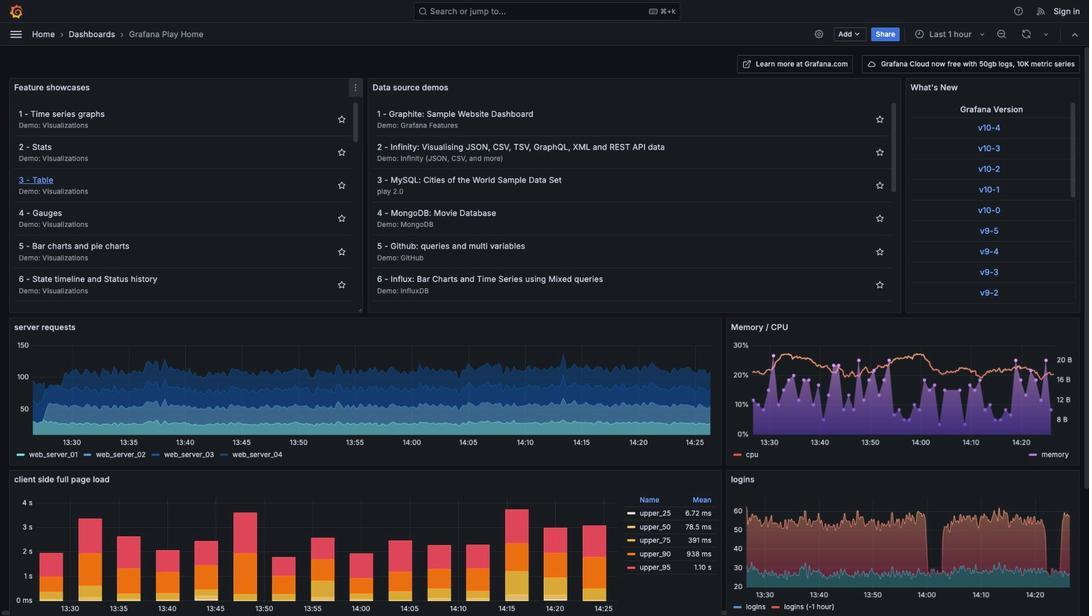 Task type: describe. For each thing, give the bounding box(es) containing it.
news image
[[1037, 6, 1047, 16]]

mark "5 - bar charts and pie charts" as favorite image
[[338, 247, 347, 256]]

open menu image
[[9, 27, 23, 41]]

zoom out time range image
[[997, 29, 1007, 39]]

mark "6 - influx: bar charts and time series using mixed queries" as favorite image
[[876, 280, 885, 290]]

mark "4 - mongodb: movie database" as favorite image
[[876, 214, 885, 223]]

mark "3 - table" as favorite image
[[338, 181, 347, 190]]

auto refresh turned off. choose refresh time interval image
[[1042, 30, 1051, 39]]

menu for panel with title feature showcases image
[[351, 83, 361, 92]]



Task type: vqa. For each thing, say whether or not it's contained in the screenshot.
navigation element
no



Task type: locate. For each thing, give the bounding box(es) containing it.
help image
[[1014, 6, 1024, 16]]

refresh dashboard image
[[1022, 29, 1032, 39]]

mark "2 - stats" as favorite image
[[338, 148, 347, 157]]

mark "1 -  time series graphs" as favorite image
[[338, 115, 347, 124]]

mark "6 - state timeline and status history" as favorite image
[[338, 280, 347, 290]]

mark "4 -  gauges" as favorite image
[[338, 214, 347, 223]]

mark "3 - mysql: cities of the world sample data set" as favorite image
[[876, 181, 885, 190]]

grafana image
[[9, 4, 23, 18]]

dashboard settings image
[[815, 29, 825, 39]]

mark "1 - graphite: sample website dashboard" as favorite image
[[876, 115, 885, 124]]

mark "5 - github: queries and multi variables" as favorite image
[[876, 247, 885, 256]]

mark "2 - infinity: visualising json, csv, tsv, graphql, xml and rest api data" as favorite image
[[876, 148, 885, 157]]



